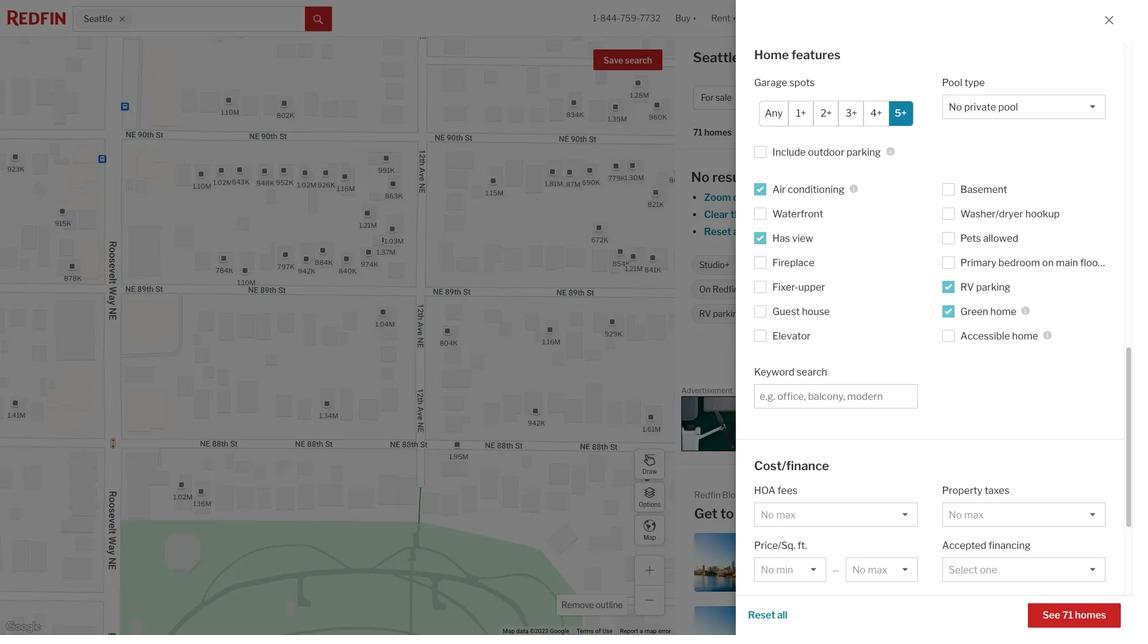 Task type: describe. For each thing, give the bounding box(es) containing it.
remove
[[787, 226, 822, 238]]

zoom out clear the map boundary reset all filters or remove one of your filters below to see more homes
[[704, 192, 1023, 238]]

exploring beyond the emerald city: 8 unique places to visit near seattle link
[[904, 534, 1099, 592]]

2 horizontal spatial 1.16m
[[543, 338, 561, 346]]

property
[[942, 485, 983, 497]]

reset all button
[[748, 604, 788, 629]]

price reduced
[[961, 603, 1024, 615]]

0 vertical spatial parking
[[847, 146, 881, 158]]

2023
[[845, 569, 866, 578]]

price/sq.
[[754, 541, 796, 552]]

submit search image
[[314, 15, 323, 24]]

779k
[[608, 174, 626, 183]]

3+ radio
[[839, 101, 864, 126]]

through
[[814, 626, 845, 636]]

a
[[869, 616, 875, 625]]

save
[[604, 55, 624, 65]]

accepted financing
[[942, 541, 1031, 552]]

to down the blog
[[721, 506, 734, 522]]

841k
[[645, 266, 661, 275]]

0 horizontal spatial of
[[596, 629, 601, 635]]

55+
[[887, 285, 903, 295]]

all inside zoom out clear the map boundary reset all filters or remove one of your filters below to see more homes
[[734, 226, 744, 238]]

21 popular seattle neighborhoods: where to live in seattle in 2023
[[783, 548, 878, 578]]

floor
[[1081, 257, 1102, 269]]

2 vertical spatial 1.16m
[[193, 500, 211, 509]]

below
[[906, 226, 934, 238]]

of inside zoom out clear the map boundary reset all filters or remove one of your filters below to see more homes
[[843, 226, 853, 238]]

in right live
[[800, 569, 806, 578]]

no private pool
[[991, 285, 1051, 295]]

1 horizontal spatial filters
[[878, 226, 904, 238]]

house
[[802, 306, 830, 318]]

report for report ad
[[1100, 389, 1118, 396]]

the inside exploring beyond the emerald city: 8 unique places to visit near seattle
[[1060, 548, 1072, 557]]

e.g. office, balcony, modern text field
[[760, 391, 913, 403]]

942k for 942k 884k
[[298, 267, 316, 275]]

2 horizontal spatial 1.02m
[[297, 180, 317, 189]]

1.03m
[[384, 237, 404, 246]]

1 vertical spatial air
[[776, 309, 788, 319]]

/
[[966, 93, 969, 103]]

guest house
[[773, 306, 830, 318]]

seattle inside 5 underrated seattle parks that every local shoul
[[1044, 621, 1071, 630]]

ad region
[[682, 396, 1127, 452]]

home left remove green home icon
[[972, 309, 995, 319]]

city:
[[1025, 558, 1042, 568]]

hoa
[[754, 485, 776, 497]]

1+
[[797, 108, 807, 119]]

home for guest house
[[991, 306, 1017, 318]]

960k
[[649, 113, 667, 121]]

map button
[[635, 515, 665, 546]]

get to know seattle, wa
[[695, 506, 851, 522]]

more inside zoom out clear the map boundary reset all filters or remove one of your filters below to see more homes
[[966, 226, 990, 238]]

all
[[1051, 93, 1062, 103]]

844-
[[600, 13, 620, 23]]

see
[[947, 226, 964, 238]]

list box for hoa fees
[[754, 503, 918, 528]]

sale
[[842, 50, 869, 65]]

0 vertical spatial rv
[[961, 282, 974, 293]]

breadcrumbs element
[[687, 349, 1121, 367]]

seattle inside exploring beyond the emerald city: 8 unique places to visit near seattle
[[1067, 569, 1094, 578]]

0 horizontal spatial seattle,
[[693, 50, 743, 65]]

hoa fees
[[754, 485, 798, 497]]

fixer-
[[773, 282, 799, 293]]

1 vertical spatial air conditioning
[[776, 309, 839, 319]]

remove house, townhouse, other image
[[904, 94, 911, 101]]

0 horizontal spatial 71
[[693, 127, 703, 138]]

draw
[[643, 468, 657, 475]]

report a map error
[[620, 629, 671, 635]]

pets allowed
[[961, 233, 1019, 244]]

beyond
[[1030, 548, 1058, 557]]

list box for property taxes
[[942, 503, 1106, 528]]

5+ radio
[[889, 101, 914, 126]]

2+
[[821, 108, 832, 119]]

all inside 'reset all' button
[[778, 610, 788, 622]]

1 horizontal spatial 1.02m
[[213, 179, 232, 187]]

report for report a map error
[[620, 629, 638, 635]]

0 horizontal spatial filters
[[746, 226, 773, 238]]

exclude for exclude 55+ communities
[[854, 285, 885, 295]]

remove rv parking image
[[749, 311, 757, 318]]

remove active, under contract/pending image
[[1082, 262, 1090, 269]]

831k
[[675, 500, 692, 509]]

communities
[[905, 285, 957, 295]]

use
[[603, 629, 613, 635]]

822k
[[643, 579, 661, 588]]

out
[[733, 192, 749, 204]]

baths
[[782, 260, 804, 270]]

reduced
[[987, 603, 1024, 615]]

0 horizontal spatial 1.02m
[[173, 493, 193, 502]]

read
[[1054, 491, 1078, 503]]

to inside exploring beyond the emerald city: 8 unique places to visit near seattle
[[1019, 569, 1027, 578]]

804k
[[440, 339, 458, 348]]

821k
[[648, 200, 664, 209]]

your
[[855, 226, 875, 238]]

1.21m for 1.21m 1.37m
[[359, 221, 377, 229]]

remove 2.5+ baths image
[[811, 262, 818, 269]]

0 horizontal spatial map
[[645, 629, 657, 635]]

11 inside 11 museums in seattle: a journey through art
[[783, 616, 790, 625]]

5+ garage spots
[[1028, 309, 1092, 319]]

price for price
[[768, 93, 789, 103]]

802k
[[277, 111, 294, 119]]

garage
[[754, 77, 788, 88]]

no for no private pool
[[991, 285, 1002, 295]]

remove exclude 55+ communities image
[[964, 286, 971, 293]]

on redfin more than 180 days
[[699, 285, 820, 295]]

draw button
[[635, 449, 665, 480]]

google image
[[3, 620, 43, 636]]

remove
[[562, 600, 594, 611]]

popular
[[793, 548, 822, 557]]

one
[[824, 226, 841, 238]]

1.15m
[[486, 189, 504, 197]]

no for no results
[[692, 169, 710, 185]]

0 horizontal spatial rv
[[699, 309, 711, 319]]

21 popular seattle neighborhoods: where to live in seattle in 2023 link
[[695, 534, 890, 592]]

5+ for 5+ garage spots
[[1028, 309, 1038, 319]]

1+ radio
[[789, 101, 814, 126]]

863k
[[385, 191, 403, 200]]

see 71 homes button
[[1028, 604, 1121, 629]]

0 vertical spatial 1.10m
[[221, 108, 239, 116]]

advertisement
[[682, 386, 733, 396]]

on
[[1043, 257, 1054, 269]]

0 vertical spatial air
[[773, 184, 786, 195]]

filters inside button
[[1063, 93, 1088, 103]]

2+ radio
[[814, 101, 839, 126]]

0 horizontal spatial rv parking
[[699, 309, 743, 319]]

2 vertical spatial 1.10m
[[237, 279, 256, 287]]

see
[[1043, 610, 1061, 622]]

0 vertical spatial air conditioning
[[773, 184, 845, 195]]

studio+ for studio+ / 2.5+ ba
[[933, 93, 965, 103]]

journey
[[783, 626, 812, 636]]

list box for accepted financing
[[942, 558, 1106, 583]]

sale
[[716, 93, 732, 103]]

map region
[[0, 0, 733, 636]]

local
[[1034, 632, 1054, 636]]

0 horizontal spatial spots
[[790, 77, 815, 88]]

read more link
[[1054, 490, 1114, 504]]

2 vertical spatial more
[[1080, 491, 1104, 503]]

search for keyword search
[[797, 367, 828, 378]]

report ad button
[[1100, 389, 1127, 398]]

keyword search
[[754, 367, 828, 378]]

studio+ for studio+
[[699, 260, 730, 270]]

in left 2023
[[837, 569, 844, 578]]

financing
[[989, 541, 1031, 552]]

private
[[1004, 285, 1032, 295]]

0 vertical spatial homes
[[705, 127, 732, 138]]

on
[[699, 285, 711, 295]]

underrated
[[999, 621, 1042, 630]]

remove seattle image
[[118, 15, 126, 23]]

1.81m
[[545, 179, 563, 188]]

1 horizontal spatial spots
[[1070, 309, 1092, 319]]

848k 863k
[[257, 179, 403, 200]]

915k
[[55, 219, 71, 228]]

options
[[639, 501, 661, 508]]

exclude for exclude land leases
[[773, 603, 809, 615]]

1.41m
[[7, 411, 26, 420]]

guest
[[773, 306, 800, 318]]



Task type: vqa. For each thing, say whether or not it's contained in the screenshot.
Premier
no



Task type: locate. For each thing, give the bounding box(es) containing it.
search inside button
[[625, 55, 652, 65]]

read more
[[1054, 491, 1104, 503]]

1 vertical spatial map
[[503, 629, 515, 635]]

1 vertical spatial map
[[645, 629, 657, 635]]

fees
[[778, 485, 798, 497]]

1 vertical spatial seattle,
[[775, 506, 825, 522]]

0 vertical spatial the
[[731, 209, 746, 221]]

11 right • on the top of page
[[1094, 93, 1102, 103]]

834k
[[566, 111, 584, 119]]

exclude left 55+ on the top right of the page
[[854, 285, 885, 295]]

the up unique
[[1060, 548, 1072, 557]]

©2023
[[530, 629, 549, 635]]

1.07m
[[639, 487, 659, 496]]

seattle left remove seattle icon
[[84, 14, 113, 24]]

1 horizontal spatial more
[[966, 226, 990, 238]]

0 vertical spatial 5+
[[895, 108, 907, 119]]

8
[[1044, 558, 1049, 568]]

spots
[[790, 77, 815, 88], [1070, 309, 1092, 319]]

rv
[[961, 282, 974, 293], [699, 309, 711, 319]]

parking right outdoor
[[847, 146, 881, 158]]

green home up 'accessible' at the bottom
[[961, 306, 1017, 318]]

1.21m inside 1.21m 1.37m
[[359, 221, 377, 229]]

1 horizontal spatial rv
[[961, 282, 974, 293]]

exclude
[[854, 285, 885, 295], [773, 603, 809, 615]]

71 down for
[[693, 127, 703, 138]]

None search field
[[133, 7, 305, 31]]

1 vertical spatial 2.5+
[[763, 260, 780, 270]]

1 horizontal spatial all
[[778, 610, 788, 622]]

home for elevator
[[1013, 331, 1039, 342]]

parking
[[847, 146, 881, 158], [977, 282, 1011, 293], [713, 309, 743, 319]]

1 vertical spatial all
[[778, 610, 788, 622]]

studio+ inside button
[[933, 93, 965, 103]]

2 horizontal spatial parking
[[977, 282, 1011, 293]]

home features
[[754, 48, 841, 62]]

reset inside button
[[748, 610, 776, 622]]

0 horizontal spatial map
[[503, 629, 515, 635]]

2 vertical spatial homes
[[1076, 610, 1107, 622]]

map data ©2023 google
[[503, 629, 569, 635]]

studio+
[[933, 93, 965, 103], [699, 260, 730, 270]]

0 horizontal spatial 942k
[[298, 267, 316, 275]]

991k
[[378, 166, 395, 174]]

for sale button
[[693, 86, 755, 110]]

7732
[[640, 13, 661, 23]]

taxes
[[985, 485, 1010, 497]]

any
[[765, 108, 783, 119]]

942k for 942k
[[528, 419, 545, 428]]

price up any
[[768, 93, 789, 103]]

view
[[792, 233, 814, 244]]

0 horizontal spatial 1.21m
[[359, 221, 377, 229]]

1 horizontal spatial the
[[1060, 548, 1072, 557]]

1 horizontal spatial 942k
[[528, 419, 545, 428]]

price for price reduced
[[961, 603, 985, 615]]

wa up garage on the right of the page
[[746, 50, 769, 65]]

air conditioning
[[773, 184, 845, 195], [776, 309, 839, 319]]

0 vertical spatial conditioning
[[788, 184, 845, 195]]

942k inside 942k 884k
[[298, 267, 316, 275]]

1 horizontal spatial search
[[797, 367, 828, 378]]

outdoor
[[808, 146, 845, 158]]

0 horizontal spatial all
[[734, 226, 744, 238]]

places
[[992, 569, 1017, 578]]

1 horizontal spatial 11
[[1094, 93, 1102, 103]]

0 horizontal spatial studio+
[[699, 260, 730, 270]]

1 horizontal spatial 2.5+
[[971, 93, 989, 103]]

1 vertical spatial rv parking
[[699, 309, 743, 319]]

2.5+ left baths
[[763, 260, 780, 270]]

price
[[768, 93, 789, 103], [961, 603, 985, 615]]

1 vertical spatial 942k
[[528, 419, 545, 428]]

0 vertical spatial reset
[[704, 226, 732, 238]]

filters left • on the top of page
[[1063, 93, 1088, 103]]

homes down for sale at the right of the page
[[705, 127, 732, 138]]

all filters • 11
[[1051, 93, 1102, 103]]

5+ for 5+
[[895, 108, 907, 119]]

1 vertical spatial exclude
[[773, 603, 809, 615]]

search up e.g. office, balcony, modern text box
[[797, 367, 828, 378]]

5+ inside radio
[[895, 108, 907, 119]]

wa up 21 popular seattle neighborhoods: where to live in seattle in 2023 on the right
[[828, 506, 851, 522]]

0 vertical spatial redfin
[[713, 285, 739, 295]]

1 horizontal spatial seattle,
[[775, 506, 825, 522]]

more right the read
[[1080, 491, 1104, 503]]

in inside 11 museums in seattle: a journey through art
[[830, 616, 837, 625]]

map down the "out"
[[748, 209, 768, 221]]

2 horizontal spatial filters
[[1063, 93, 1088, 103]]

0 horizontal spatial price
[[768, 93, 789, 103]]

1 vertical spatial 1.10m
[[193, 182, 211, 191]]

studio+ / 2.5+ ba
[[933, 93, 1001, 103]]

1 vertical spatial 11
[[783, 616, 790, 625]]

reset all filters button
[[704, 226, 774, 238]]

1.21m up 1.37m at the left of page
[[359, 221, 377, 229]]

2.5+ right / at the right top
[[971, 93, 989, 103]]

no left private
[[991, 285, 1002, 295]]

error
[[658, 629, 671, 635]]

seattle down unique
[[1067, 569, 1094, 578]]

seattle,
[[693, 50, 743, 65], [775, 506, 825, 522]]

to inside zoom out clear the map boundary reset all filters or remove one of your filters below to see more homes
[[936, 226, 945, 238]]

homes inside button
[[1076, 610, 1107, 622]]

spots down homes
[[790, 77, 815, 88]]

all up journey
[[778, 610, 788, 622]]

seattle up local
[[1044, 621, 1071, 630]]

all down the clear the map boundary button
[[734, 226, 744, 238]]

rv parking down under
[[961, 282, 1011, 293]]

0 horizontal spatial the
[[731, 209, 746, 221]]

report left ad
[[1100, 389, 1118, 396]]

the
[[731, 209, 746, 221], [1060, 548, 1072, 557]]

air up elevator
[[776, 309, 788, 319]]

1 horizontal spatial map
[[748, 209, 768, 221]]

conditioning up waterfront
[[788, 184, 845, 195]]

no right 868k
[[692, 169, 710, 185]]

house, townhouse, other button
[[817, 86, 929, 110]]

71
[[693, 127, 703, 138], [1063, 610, 1074, 622]]

green
[[961, 306, 989, 318], [946, 309, 971, 319]]

2 vertical spatial parking
[[713, 309, 743, 319]]

spots right garage
[[1070, 309, 1092, 319]]

remove outline button
[[557, 596, 627, 616]]

reset inside zoom out clear the map boundary reset all filters or remove one of your filters below to see more homes
[[704, 226, 732, 238]]

1 horizontal spatial 1.16m
[[337, 184, 355, 193]]

1 horizontal spatial homes
[[992, 226, 1023, 238]]

of right one
[[843, 226, 853, 238]]

797k
[[277, 263, 295, 271]]

save search button
[[593, 50, 663, 70]]

71 homes
[[693, 127, 732, 138]]

2.5+ inside button
[[971, 93, 989, 103]]

search right save
[[625, 55, 652, 65]]

180
[[784, 285, 799, 295]]

0 vertical spatial exclude
[[854, 285, 885, 295]]

air conditioning down days on the right of the page
[[776, 309, 839, 319]]

1 horizontal spatial 1.21m
[[625, 264, 643, 273]]

filters down the clear the map boundary button
[[746, 226, 773, 238]]

Any radio
[[759, 101, 789, 126]]

0 vertical spatial 1.21m
[[359, 221, 377, 229]]

5
[[992, 621, 998, 630]]

exploring
[[992, 548, 1028, 557]]

to inside 21 popular seattle neighborhoods: where to live in seattle in 2023
[[870, 558, 878, 568]]

0 horizontal spatial 2.5+
[[763, 260, 780, 270]]

price left reduced at the right
[[961, 603, 985, 615]]

air conditioning up waterfront
[[773, 184, 845, 195]]

854k
[[613, 260, 631, 268]]

studio+ down pool
[[933, 93, 965, 103]]

the up reset all filters button
[[731, 209, 746, 221]]

1 vertical spatial rv
[[699, 309, 711, 319]]

upper
[[799, 282, 825, 293]]

1.61m
[[643, 425, 661, 434]]

home up "accessible home"
[[991, 306, 1017, 318]]

rv down on
[[699, 309, 711, 319]]

redfin up get
[[695, 490, 721, 501]]

11 inside button
[[1094, 93, 1102, 103]]

redfin right on
[[713, 285, 739, 295]]

1 vertical spatial search
[[797, 367, 828, 378]]

map
[[644, 534, 656, 541], [503, 629, 515, 635]]

remove green home image
[[1001, 311, 1008, 318]]

11 up journey
[[783, 616, 790, 625]]

0 horizontal spatial no
[[692, 169, 710, 185]]

get
[[695, 506, 718, 522]]

0 vertical spatial 11
[[1094, 93, 1102, 103]]

1 vertical spatial 71
[[1063, 610, 1074, 622]]

2 horizontal spatial more
[[1080, 491, 1104, 503]]

71 right see
[[1063, 610, 1074, 622]]

unique
[[1051, 558, 1077, 568]]

rv down active,
[[961, 282, 974, 293]]

blog
[[723, 490, 741, 501]]

0 horizontal spatial search
[[625, 55, 652, 65]]

for
[[701, 93, 714, 103]]

71 inside button
[[1063, 610, 1074, 622]]

0 horizontal spatial report
[[620, 629, 638, 635]]

under
[[980, 260, 1003, 270]]

option group
[[759, 101, 914, 126]]

no results
[[692, 169, 757, 185]]

search for save search
[[625, 55, 652, 65]]

option group containing any
[[759, 101, 914, 126]]

parking down under
[[977, 282, 1011, 293]]

options button
[[635, 482, 665, 513]]

seattle, down fees
[[775, 506, 825, 522]]

1-844-759-7732
[[593, 13, 661, 23]]

0 vertical spatial map
[[644, 534, 656, 541]]

elevator
[[773, 331, 811, 342]]

homes inside zoom out clear the map boundary reset all filters or remove one of your filters below to see more homes
[[992, 226, 1023, 238]]

1 vertical spatial wa
[[828, 506, 851, 522]]

studio+ up on
[[699, 260, 730, 270]]

near
[[1047, 569, 1065, 578]]

3+
[[846, 108, 858, 119]]

868k
[[669, 176, 687, 184]]

map left data
[[503, 629, 515, 635]]

1 vertical spatial 1.21m
[[625, 264, 643, 273]]

price inside price button
[[768, 93, 789, 103]]

1 vertical spatial more
[[741, 285, 762, 295]]

0 horizontal spatial exclude
[[773, 603, 809, 615]]

1 vertical spatial conditioning
[[790, 309, 839, 319]]

bedroom
[[999, 257, 1041, 269]]

0 horizontal spatial more
[[741, 285, 762, 295]]

air up boundary
[[773, 184, 786, 195]]

washer/dryer hookup
[[961, 208, 1060, 220]]

more left than
[[741, 285, 762, 295]]

all
[[734, 226, 744, 238], [778, 610, 788, 622]]

seattle down neighborhoods:
[[808, 569, 835, 578]]

1 vertical spatial the
[[1060, 548, 1072, 557]]

homes right see
[[1076, 610, 1107, 622]]

list box
[[942, 95, 1106, 119], [754, 503, 918, 528], [942, 503, 1106, 528], [754, 558, 826, 583], [846, 558, 918, 583], [942, 558, 1106, 583]]

4+
[[871, 108, 883, 119]]

boundary
[[770, 209, 814, 221]]

seattle up — at bottom right
[[823, 548, 851, 557]]

exclude up museums at the bottom of the page
[[773, 603, 809, 615]]

0 vertical spatial wa
[[746, 50, 769, 65]]

no
[[692, 169, 710, 185], [991, 285, 1002, 295]]

to left the see on the right top of page
[[936, 226, 945, 238]]

1.21m for 1.21m
[[625, 264, 643, 273]]

map for map
[[644, 534, 656, 541]]

0 vertical spatial rv parking
[[961, 282, 1011, 293]]

1 vertical spatial studio+
[[699, 260, 730, 270]]

2 horizontal spatial homes
[[1076, 610, 1107, 622]]

primary bedroom on main floor
[[961, 257, 1102, 269]]

fixer-upper
[[773, 282, 825, 293]]

1.87m
[[562, 180, 581, 189]]

seattle, up for sale at the right of the page
[[693, 50, 743, 65]]

pool
[[1034, 285, 1051, 295]]

washer/dryer
[[961, 208, 1024, 220]]

5+ left garage
[[1028, 309, 1038, 319]]

to right the "where"
[[870, 558, 878, 568]]

rv parking down on
[[699, 309, 743, 319]]

contract/pending
[[1005, 260, 1074, 270]]

1 horizontal spatial parking
[[847, 146, 881, 158]]

conditioning down days on the right of the page
[[790, 309, 839, 319]]

0 vertical spatial all
[[734, 226, 744, 238]]

1.37m
[[377, 248, 396, 256]]

1 horizontal spatial exclude
[[854, 285, 885, 295]]

reset down clear
[[704, 226, 732, 238]]

0 vertical spatial price
[[768, 93, 789, 103]]

terms of use
[[577, 629, 613, 635]]

1 horizontal spatial reset
[[748, 610, 776, 622]]

0 vertical spatial studio+
[[933, 93, 965, 103]]

map inside button
[[644, 534, 656, 541]]

0 vertical spatial seattle,
[[693, 50, 743, 65]]

1.04m
[[375, 320, 395, 328]]

see 71 homes
[[1043, 610, 1107, 622]]

map inside zoom out clear the map boundary reset all filters or remove one of your filters below to see more homes
[[748, 209, 768, 221]]

5+ down remove house, townhouse, other image
[[895, 108, 907, 119]]

the inside zoom out clear the map boundary reset all filters or remove one of your filters below to see more homes
[[731, 209, 746, 221]]

1 horizontal spatial 71
[[1063, 610, 1074, 622]]

report inside button
[[1100, 389, 1118, 396]]

allowed
[[984, 233, 1019, 244]]

google
[[550, 629, 569, 635]]

homes down the washer/dryer hookup on the top right of page
[[992, 226, 1023, 238]]

seattle:
[[838, 616, 867, 625]]

list box for pool type
[[942, 95, 1106, 119]]

parks
[[1072, 621, 1094, 630]]

0 horizontal spatial 11
[[783, 616, 790, 625]]

map right a
[[645, 629, 657, 635]]

1 horizontal spatial rv parking
[[961, 282, 1011, 293]]

parking left remove rv parking icon
[[713, 309, 743, 319]]

map
[[748, 209, 768, 221], [645, 629, 657, 635]]

for sale
[[701, 93, 732, 103]]

1 vertical spatial 1.16m
[[543, 338, 561, 346]]

0 vertical spatial 2.5+
[[971, 93, 989, 103]]

report
[[1100, 389, 1118, 396], [620, 629, 638, 635]]

map for map data ©2023 google
[[503, 629, 515, 635]]

has
[[773, 233, 790, 244]]

4+ radio
[[864, 101, 889, 126]]

of left use
[[596, 629, 601, 635]]

1.21m left "841k"
[[625, 264, 643, 273]]

accessible
[[961, 331, 1010, 342]]

more right the see on the right top of page
[[966, 226, 990, 238]]

0 horizontal spatial 5+
[[895, 108, 907, 119]]

to left visit
[[1019, 569, 1027, 578]]

seattle
[[84, 14, 113, 24], [823, 548, 851, 557], [808, 569, 835, 578], [1067, 569, 1094, 578], [1044, 621, 1071, 630]]

report left a
[[620, 629, 638, 635]]

0 vertical spatial 1.16m
[[337, 184, 355, 193]]

1 vertical spatial reset
[[748, 610, 776, 622]]

5 underrated seattle parks that every local shoul
[[992, 621, 1094, 636]]

0 vertical spatial map
[[748, 209, 768, 221]]

11
[[1094, 93, 1102, 103], [783, 616, 790, 625]]

for
[[820, 50, 839, 65]]

map down options
[[644, 534, 656, 541]]

1 vertical spatial no
[[991, 285, 1002, 295]]

0 vertical spatial more
[[966, 226, 990, 238]]

1 vertical spatial redfin
[[695, 490, 721, 501]]

home right 'accessible' at the bottom
[[1013, 331, 1039, 342]]

garage
[[1040, 309, 1068, 319]]

ft.
[[798, 541, 807, 552]]

in up through
[[830, 616, 837, 625]]

0 vertical spatial 942k
[[298, 267, 316, 275]]

remove studio+ / 2.5+ ba image
[[1007, 94, 1014, 101]]

filters right your
[[878, 226, 904, 238]]

0 horizontal spatial reset
[[704, 226, 732, 238]]

reset left museums at the bottom of the page
[[748, 610, 776, 622]]

1 horizontal spatial of
[[843, 226, 853, 238]]

home
[[991, 306, 1017, 318], [972, 309, 995, 319], [1013, 331, 1039, 342]]

green home down remove exclude 55+ communities icon
[[946, 309, 995, 319]]

data
[[517, 629, 529, 635]]



